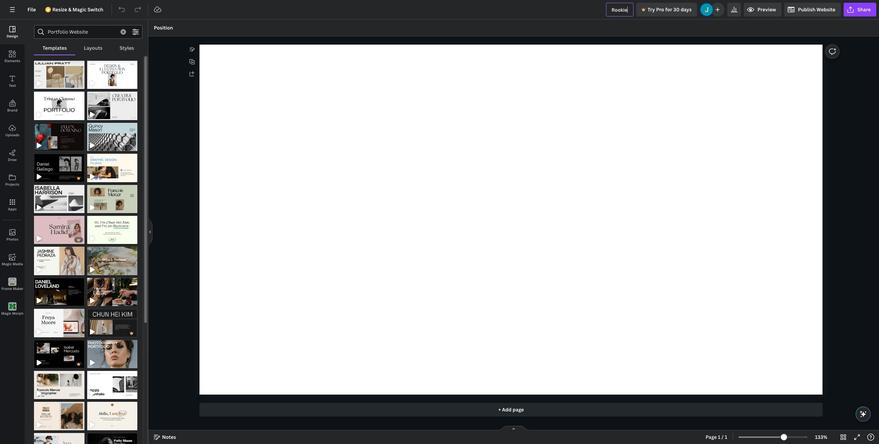 Task type: locate. For each thing, give the bounding box(es) containing it.
architecture / interior design portfolio website in white  black  light modern minimal style group
[[87, 367, 137, 400]]

photography portfolio website in black  orange  white  dark modern minimal style group
[[34, 274, 84, 307]]

design - graphic design portfolio website in ivory  dark brown  warm neutral classic minimal style group
[[34, 429, 84, 445]]

director portfolio portfolio website in black and white grey minimalist  style group
[[87, 429, 137, 445]]

design - illustration portfolio website in white  black  light experimental style group
[[34, 88, 84, 120]]

Search Website templates search field
[[48, 25, 116, 38]]

photography portfolio website in light blue  black  grey  colored modern minimal style group
[[87, 119, 137, 151]]

traditional art portfolio website in black  blue  ivory  dark experimental style group
[[34, 119, 84, 151]]

photography portfolio website in beige  gold  brown  warm neutral modern minimal style group
[[34, 243, 84, 276]]

general photography photography website in beige and dark brown curated editorial style group
[[87, 243, 137, 276]]

design  illustration portfolio website in black  white  dark modern minimal style group
[[34, 336, 84, 369]]

design illustration portfolio website in white  black  light classic minimal style group
[[87, 57, 137, 89]]

architecture / interior design portfolio website in black  ivory  light modern minimal style group
[[34, 57, 84, 89]]

show pages image
[[498, 426, 531, 432]]

modeling portfolio website in beige  black  warm neutral classic minimal style group
[[34, 398, 84, 431]]

photography portfolio website in white  black  light modern minimal style group
[[87, 336, 137, 369]]

Design title text field
[[606, 3, 634, 16]]

photography portfolio website in beige  black  warm neutral modern minimal style group
[[34, 367, 84, 400]]

brand designer portfolio website in beige black bronze warm classic style group
[[87, 398, 137, 431]]



Task type: vqa. For each thing, say whether or not it's contained in the screenshot.
Side Panel TAB LIST on the left of page
yes



Task type: describe. For each thing, give the bounding box(es) containing it.
architecture / interior design portfolio website in black  white  dark modern minimal style group
[[87, 305, 137, 338]]

hide image
[[148, 216, 153, 249]]

main menu bar
[[0, 0, 880, 20]]

modeling portfolio website in pastel pink  pastel blue  black  colored experimental style group
[[34, 212, 84, 244]]

photography portfolio website in grey  black  light modern minimal style group
[[34, 181, 84, 213]]

photography portfolio website in grey  black  light experimental style group
[[87, 88, 137, 120]]

design graphic design portfolio website in blue  warm neutral experimental style group
[[87, 150, 137, 182]]

modeling portfolio website in olive green  light brown  black  colored experimental style group
[[87, 181, 137, 213]]

modeling portfolio website in black  white  grey  dark modern minimal style group
[[34, 150, 84, 182]]

design illustration portfolio website in pastel green  black  green  colored experimental style group
[[87, 212, 137, 244]]

Zoom button
[[811, 432, 833, 443]]

general photography photography website in white and brown curated editorial style group
[[87, 274, 137, 307]]

side panel tab list
[[0, 20, 25, 322]]

design - branding portfolio website in white  grey  black  light classic minimal style group
[[34, 305, 84, 338]]



